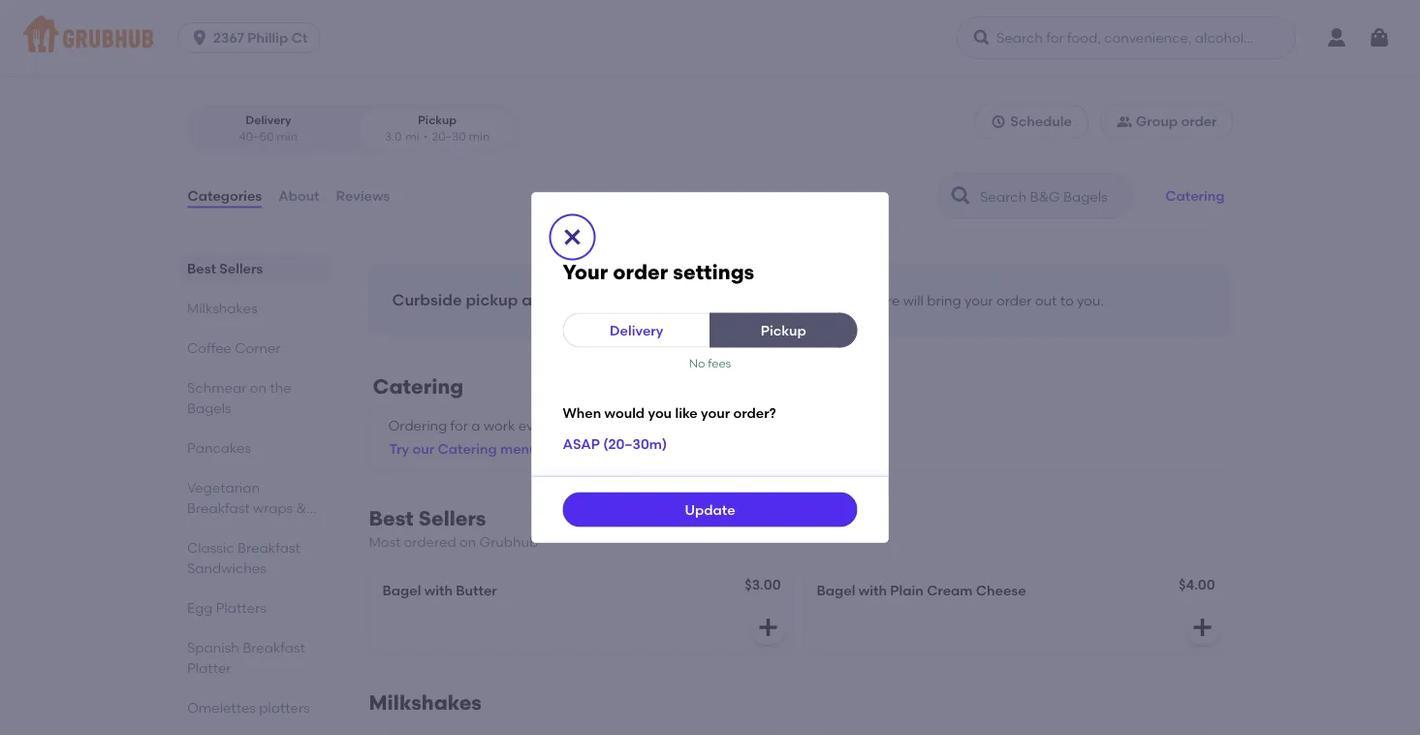 Task type: describe. For each thing, give the bounding box(es) containing it.
people icon image
[[1117, 114, 1133, 129]]

8700
[[364, 10, 395, 26]]

2367 phillip ct
[[213, 30, 308, 46]]

(201)
[[301, 10, 332, 26]]

1 horizontal spatial order
[[997, 292, 1032, 309]]

for
[[451, 417, 468, 434]]

search icon image
[[950, 184, 973, 208]]

a
[[472, 417, 481, 434]]

(20–30m)
[[603, 435, 667, 452]]

sellers for best sellers
[[219, 260, 262, 276]]

when
[[563, 404, 601, 421]]

breakfast for spanish
[[242, 639, 305, 656]]

grubhub
[[480, 534, 539, 550]]

update button
[[563, 492, 858, 527]]

min inside pickup 3.0 mi • 20–30 min
[[469, 130, 490, 144]]

asap (20–30m) button
[[563, 426, 667, 461]]

3.0
[[385, 130, 402, 144]]

catering button
[[1157, 175, 1234, 217]]

checkout
[[749, 292, 810, 309]]

categories
[[188, 188, 262, 204]]

schmear on the bagels tab
[[187, 377, 322, 418]]

svg image inside the schedule 'button'
[[991, 114, 1007, 129]]

platters
[[215, 599, 266, 616]]

delivery 40–50 min
[[239, 113, 298, 144]]

omelettes platters
[[187, 699, 310, 716]]

cream
[[927, 583, 973, 599]]

choose this option at checkout and the store will bring your order out to you.
[[605, 292, 1104, 309]]

option group containing delivery 40–50 min
[[187, 104, 519, 153]]

coffee corner
[[187, 340, 280, 356]]

pancakes tab
[[187, 437, 322, 458]]

1 vertical spatial breakfast
[[237, 539, 300, 556]]

20–30
[[432, 130, 466, 144]]

wraps
[[253, 500, 293, 516]]

store
[[867, 292, 900, 309]]

&
[[296, 500, 306, 516]]

(201) 962-8700 button
[[301, 8, 395, 28]]

option
[[685, 292, 728, 309]]

ordered
[[404, 534, 456, 550]]

Search B&G Bagels search field
[[979, 187, 1127, 206]]

svg image
[[973, 28, 992, 48]]

to
[[1061, 292, 1074, 309]]

coffee corner tab
[[187, 338, 322, 358]]

$3.00
[[745, 577, 781, 593]]

at
[[731, 292, 745, 309]]

the inside the "schmear on the bagels"
[[270, 379, 291, 396]]

mi
[[406, 130, 420, 144]]

butter
[[456, 583, 497, 599]]

delivery for delivery
[[610, 322, 664, 338]]

51 e main st button
[[210, 7, 288, 29]]

with for butter
[[424, 583, 453, 599]]

schmear
[[187, 379, 246, 396]]

menu
[[500, 441, 538, 457]]

group order
[[1136, 113, 1218, 130]]

882
[[288, 38, 311, 55]]

omelettes
[[187, 699, 255, 716]]

vegetarian breakfast wraps & sandwiches classic  breakfast sandwiches
[[187, 479, 306, 576]]

on inside the "schmear on the bagels"
[[250, 379, 266, 396]]

e
[[227, 10, 235, 26]]

vegetarian
[[187, 479, 259, 496]]

882 ratings
[[288, 38, 360, 55]]

sandwiches
[[187, 520, 264, 536]]

pickup button
[[710, 313, 858, 348]]

1 horizontal spatial the
[[843, 292, 864, 309]]

you.
[[1077, 292, 1104, 309]]

pancakes
[[187, 439, 251, 456]]

1 vertical spatial catering
[[373, 374, 464, 399]]

• (201) 962-8700
[[292, 10, 395, 26]]

when would you like your order?
[[563, 404, 776, 421]]

pickup
[[466, 291, 518, 309]]

0 horizontal spatial your
[[701, 404, 730, 421]]

delivery button
[[563, 313, 711, 348]]

will
[[903, 292, 924, 309]]

milkshakes inside tab
[[187, 300, 257, 316]]

sandwiches
[[187, 560, 266, 576]]

svg image inside 2367 phillip ct button
[[190, 28, 210, 48]]

try
[[389, 441, 409, 457]]

bagel for bagel with plain cream cheese
[[817, 583, 856, 599]]

coffee
[[187, 340, 231, 356]]

about
[[278, 188, 320, 204]]

40–50
[[239, 130, 274, 144]]

bagel with butter
[[383, 583, 497, 599]]

fees
[[708, 356, 731, 370]]



Task type: vqa. For each thing, say whether or not it's contained in the screenshot.
LA
no



Task type: locate. For each thing, give the bounding box(es) containing it.
min right 20–30
[[469, 130, 490, 144]]

delivery inside delivery 40–50 min
[[246, 113, 292, 127]]

spanish breakfast platter tab
[[187, 637, 322, 678]]

1 horizontal spatial sellers
[[419, 506, 486, 531]]

2 bagel from the left
[[817, 583, 856, 599]]

catering down group order
[[1166, 188, 1225, 204]]

milkshakes tab
[[187, 298, 322, 318]]

no fees
[[689, 356, 731, 370]]

0 horizontal spatial min
[[277, 130, 298, 144]]

2 vertical spatial breakfast
[[242, 639, 305, 656]]

best inside best sellers most ordered on grubhub
[[369, 506, 414, 531]]

egg
[[187, 599, 212, 616]]

no
[[689, 356, 705, 370]]

0 vertical spatial order
[[1182, 113, 1218, 130]]

on
[[250, 379, 266, 396], [460, 534, 476, 550]]

order for your
[[613, 259, 668, 284]]

1 vertical spatial milkshakes
[[369, 691, 482, 715]]

pickup down checkout
[[761, 322, 807, 338]]

categories button
[[187, 161, 263, 231]]

pickup inside pickup button
[[761, 322, 807, 338]]

breakfast down egg platters tab
[[242, 639, 305, 656]]

milkshakes
[[187, 300, 257, 316], [369, 691, 482, 715]]

delivery down choose
[[610, 322, 664, 338]]

1 with from the left
[[424, 583, 453, 599]]

delivery inside button
[[610, 322, 664, 338]]

51
[[211, 10, 224, 26]]

platter
[[187, 660, 231, 676]]

st
[[274, 10, 287, 26]]

cheese
[[976, 583, 1027, 599]]

2367 phillip ct button
[[178, 22, 328, 53]]

order right group
[[1182, 113, 1218, 130]]

breakfast down the vegetarian
[[187, 500, 249, 516]]

0 vertical spatial delivery
[[246, 113, 292, 127]]

2367
[[213, 30, 244, 46]]

breakfast for vegetarian
[[187, 500, 249, 516]]

2 vertical spatial catering
[[438, 441, 497, 457]]

main navigation navigation
[[0, 0, 1421, 76]]

• right mi
[[423, 130, 428, 144]]

out
[[1036, 292, 1057, 309]]

1 vertical spatial the
[[270, 379, 291, 396]]

0 vertical spatial catering
[[1166, 188, 1225, 204]]

work
[[484, 417, 515, 434]]

bagel
[[383, 583, 421, 599], [817, 583, 856, 599]]

1 bagel from the left
[[383, 583, 421, 599]]

best
[[187, 260, 216, 276], [369, 506, 414, 531]]

0 horizontal spatial order
[[613, 259, 668, 284]]

1 horizontal spatial •
[[423, 130, 428, 144]]

best sellers tab
[[187, 258, 322, 278]]

1 horizontal spatial your
[[965, 292, 994, 309]]

your right bring
[[965, 292, 994, 309]]

about button
[[278, 161, 321, 231]]

bagel down the most
[[383, 583, 421, 599]]

catering inside ordering for a work event? try our catering menu
[[438, 441, 497, 457]]

breakfast down wraps
[[237, 539, 300, 556]]

catering up ordering
[[373, 374, 464, 399]]

sellers up milkshakes tab
[[219, 260, 262, 276]]

0 horizontal spatial bagel
[[383, 583, 421, 599]]

your
[[563, 259, 608, 284]]

bagel with plain cream cheese
[[817, 583, 1027, 599]]

on right ordered
[[460, 534, 476, 550]]

order?
[[734, 404, 776, 421]]

svg image
[[1368, 26, 1392, 49], [190, 28, 210, 48], [991, 114, 1007, 129], [561, 225, 584, 249], [757, 616, 780, 639], [1191, 616, 1215, 639]]

pickup for pickup
[[761, 322, 807, 338]]

•
[[292, 10, 298, 26], [423, 130, 428, 144]]

group
[[1136, 113, 1178, 130]]

vegetarian breakfast wraps & sandwiches tab
[[187, 477, 322, 536]]

you
[[648, 404, 672, 421]]

1 vertical spatial pickup
[[761, 322, 807, 338]]

on down corner
[[250, 379, 266, 396]]

0 vertical spatial pickup
[[418, 113, 457, 127]]

1 vertical spatial on
[[460, 534, 476, 550]]

1 vertical spatial order
[[613, 259, 668, 284]]

omelettes platters tab
[[187, 697, 322, 718]]

classic  breakfast sandwiches tab
[[187, 537, 322, 578]]

0 horizontal spatial milkshakes
[[187, 300, 257, 316]]

order left out
[[997, 292, 1032, 309]]

sellers for best sellers most ordered on grubhub
[[419, 506, 486, 531]]

ct
[[292, 30, 308, 46]]

962-
[[335, 10, 364, 26]]

catering down for
[[438, 441, 497, 457]]

subscription pass image
[[187, 11, 206, 26]]

best inside best sellers tab
[[187, 260, 216, 276]]

delivery
[[246, 113, 292, 127], [610, 322, 664, 338]]

0 vertical spatial sellers
[[219, 260, 262, 276]]

0 horizontal spatial best
[[187, 260, 216, 276]]

1 horizontal spatial min
[[469, 130, 490, 144]]

• right st
[[292, 10, 298, 26]]

delivery for delivery 40–50 min
[[246, 113, 292, 127]]

best for best sellers
[[187, 260, 216, 276]]

0 vertical spatial the
[[843, 292, 864, 309]]

phillip
[[248, 30, 288, 46]]

delivery up 40–50
[[246, 113, 292, 127]]

bagel for bagel with butter
[[383, 583, 421, 599]]

0 vertical spatial your
[[965, 292, 994, 309]]

0 horizontal spatial with
[[424, 583, 453, 599]]

sellers
[[219, 260, 262, 276], [419, 506, 486, 531]]

schedule
[[1011, 113, 1072, 130]]

ordering for a work event? try our catering menu
[[388, 417, 562, 457]]

order
[[1182, 113, 1218, 130], [613, 259, 668, 284], [997, 292, 1032, 309]]

best for best sellers most ordered on grubhub
[[369, 506, 414, 531]]

bagels
[[187, 400, 231, 416]]

with left plain
[[859, 583, 887, 599]]

2 vertical spatial order
[[997, 292, 1032, 309]]

like
[[675, 404, 698, 421]]

1 horizontal spatial pickup
[[761, 322, 807, 338]]

best up milkshakes tab
[[187, 260, 216, 276]]

0 horizontal spatial pickup
[[418, 113, 457, 127]]

0 vertical spatial •
[[292, 10, 298, 26]]

1 vertical spatial •
[[423, 130, 428, 144]]

asap
[[563, 435, 600, 452]]

spanish breakfast platter
[[187, 639, 305, 676]]

on inside best sellers most ordered on grubhub
[[460, 534, 476, 550]]

2 min from the left
[[469, 130, 490, 144]]

choose
[[605, 292, 656, 309]]

event?
[[519, 417, 562, 434]]

egg platters tab
[[187, 597, 322, 618]]

ratings
[[314, 38, 360, 55]]

try our catering menu button
[[381, 428, 547, 470]]

1 horizontal spatial delivery
[[610, 322, 664, 338]]

0 horizontal spatial on
[[250, 379, 266, 396]]

settings
[[673, 259, 755, 284]]

with left butter
[[424, 583, 453, 599]]

schmear on the bagels
[[187, 379, 291, 416]]

0 horizontal spatial •
[[292, 10, 298, 26]]

platters
[[259, 699, 310, 716]]

corner
[[234, 340, 280, 356]]

main
[[239, 10, 271, 26]]

1 vertical spatial delivery
[[610, 322, 664, 338]]

best up the most
[[369, 506, 414, 531]]

reviews button
[[335, 161, 391, 231]]

1 horizontal spatial best
[[369, 506, 414, 531]]

sellers inside tab
[[219, 260, 262, 276]]

0 horizontal spatial delivery
[[246, 113, 292, 127]]

your
[[965, 292, 994, 309], [701, 404, 730, 421]]

most
[[369, 534, 401, 550]]

1 vertical spatial your
[[701, 404, 730, 421]]

min right 40–50
[[277, 130, 298, 144]]

1 horizontal spatial bagel
[[817, 583, 856, 599]]

egg platters
[[187, 599, 266, 616]]

pickup for pickup 3.0 mi • 20–30 min
[[418, 113, 457, 127]]

order up choose
[[613, 259, 668, 284]]

1 vertical spatial sellers
[[419, 506, 486, 531]]

bagel left plain
[[817, 583, 856, 599]]

bring
[[927, 292, 962, 309]]

this
[[659, 292, 682, 309]]

schedule button
[[975, 104, 1089, 139]]

would
[[605, 404, 645, 421]]

best sellers most ordered on grubhub
[[369, 506, 539, 550]]

$4.00
[[1179, 577, 1216, 593]]

the down corner
[[270, 379, 291, 396]]

0 horizontal spatial sellers
[[219, 260, 262, 276]]

classic
[[187, 539, 234, 556]]

curbside pickup available
[[392, 291, 594, 309]]

0 vertical spatial on
[[250, 379, 266, 396]]

2 with from the left
[[859, 583, 887, 599]]

1 horizontal spatial on
[[460, 534, 476, 550]]

min inside delivery 40–50 min
[[277, 130, 298, 144]]

1 horizontal spatial milkshakes
[[369, 691, 482, 715]]

pickup
[[418, 113, 457, 127], [761, 322, 807, 338]]

the right and
[[843, 292, 864, 309]]

0 vertical spatial milkshakes
[[187, 300, 257, 316]]

best sellers
[[187, 260, 262, 276]]

0 vertical spatial best
[[187, 260, 216, 276]]

1 vertical spatial best
[[369, 506, 414, 531]]

curbside
[[392, 291, 462, 309]]

2 horizontal spatial order
[[1182, 113, 1218, 130]]

update
[[685, 501, 736, 518]]

our
[[413, 441, 435, 457]]

catering inside button
[[1166, 188, 1225, 204]]

reviews
[[336, 188, 390, 204]]

with for plain
[[859, 583, 887, 599]]

order inside the group order button
[[1182, 113, 1218, 130]]

star icon image
[[187, 37, 206, 56], [206, 37, 225, 56], [225, 37, 245, 56], [245, 37, 264, 56], [264, 37, 284, 56], [264, 37, 284, 56]]

0 horizontal spatial the
[[270, 379, 291, 396]]

1 horizontal spatial with
[[859, 583, 887, 599]]

sellers inside best sellers most ordered on grubhub
[[419, 506, 486, 531]]

asap (20–30m)
[[563, 435, 667, 452]]

spanish
[[187, 639, 239, 656]]

pickup inside pickup 3.0 mi • 20–30 min
[[418, 113, 457, 127]]

sellers up ordered
[[419, 506, 486, 531]]

plain
[[891, 583, 924, 599]]

• inside pickup 3.0 mi • 20–30 min
[[423, 130, 428, 144]]

your order settings
[[563, 259, 755, 284]]

order for group
[[1182, 113, 1218, 130]]

pickup up 20–30
[[418, 113, 457, 127]]

1 min from the left
[[277, 130, 298, 144]]

group order button
[[1101, 104, 1234, 139]]

option group
[[187, 104, 519, 153]]

breakfast inside spanish breakfast platter
[[242, 639, 305, 656]]

0 vertical spatial breakfast
[[187, 500, 249, 516]]

your right like
[[701, 404, 730, 421]]



